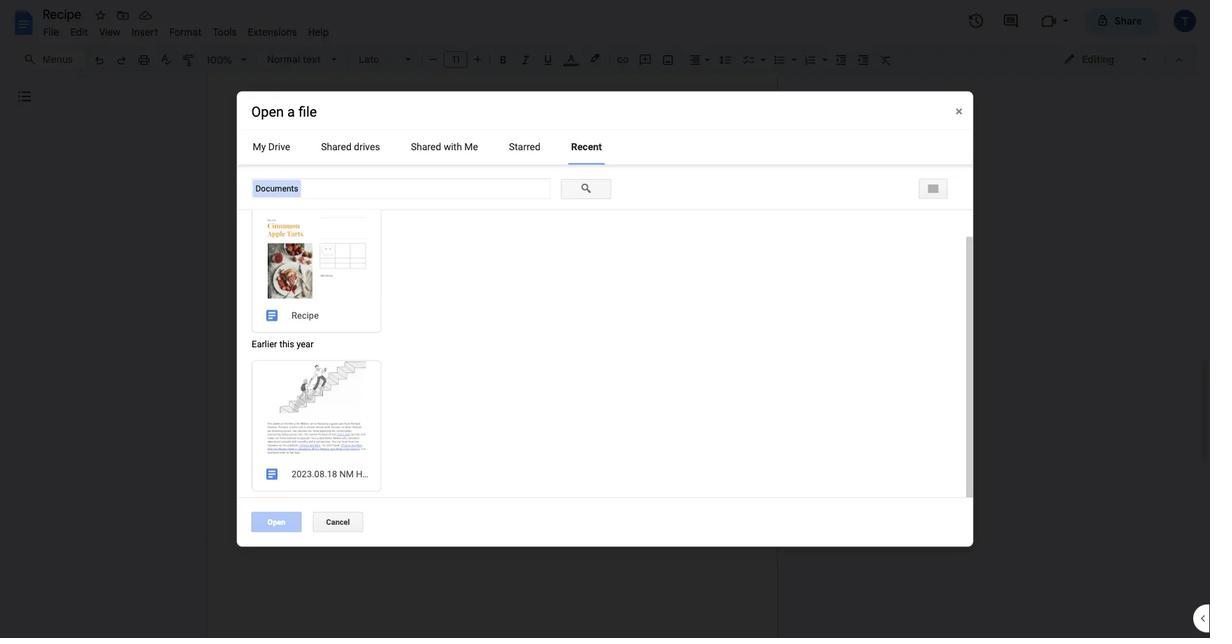 Task type: vqa. For each thing, say whether or not it's contained in the screenshot.
the Border related to Border color
no



Task type: locate. For each thing, give the bounding box(es) containing it.
compare documents application
[[0, 0, 1211, 639]]

Attribute differences to text field
[[409, 289, 766, 315]]

compare
[[409, 182, 474, 202]]

main toolbar
[[87, 0, 897, 543]]

menu bar
[[38, 18, 335, 41]]

share. private to only me. image
[[1097, 14, 1110, 27]]

menu bar banner
[[0, 0, 1211, 639]]

documents
[[478, 182, 556, 202]]

menu bar inside menu bar banner
[[38, 18, 335, 41]]



Task type: describe. For each thing, give the bounding box(es) containing it.
Include comments from the selected document checkbox
[[410, 333, 422, 345]]

Menus field
[[17, 50, 87, 69]]

Star checkbox
[[91, 6, 111, 25]]

compare documents heading
[[409, 182, 556, 202]]

compare documents dialog
[[392, 165, 783, 421]]

compare documents
[[409, 182, 556, 202]]

Rename text field
[[38, 6, 90, 22]]



